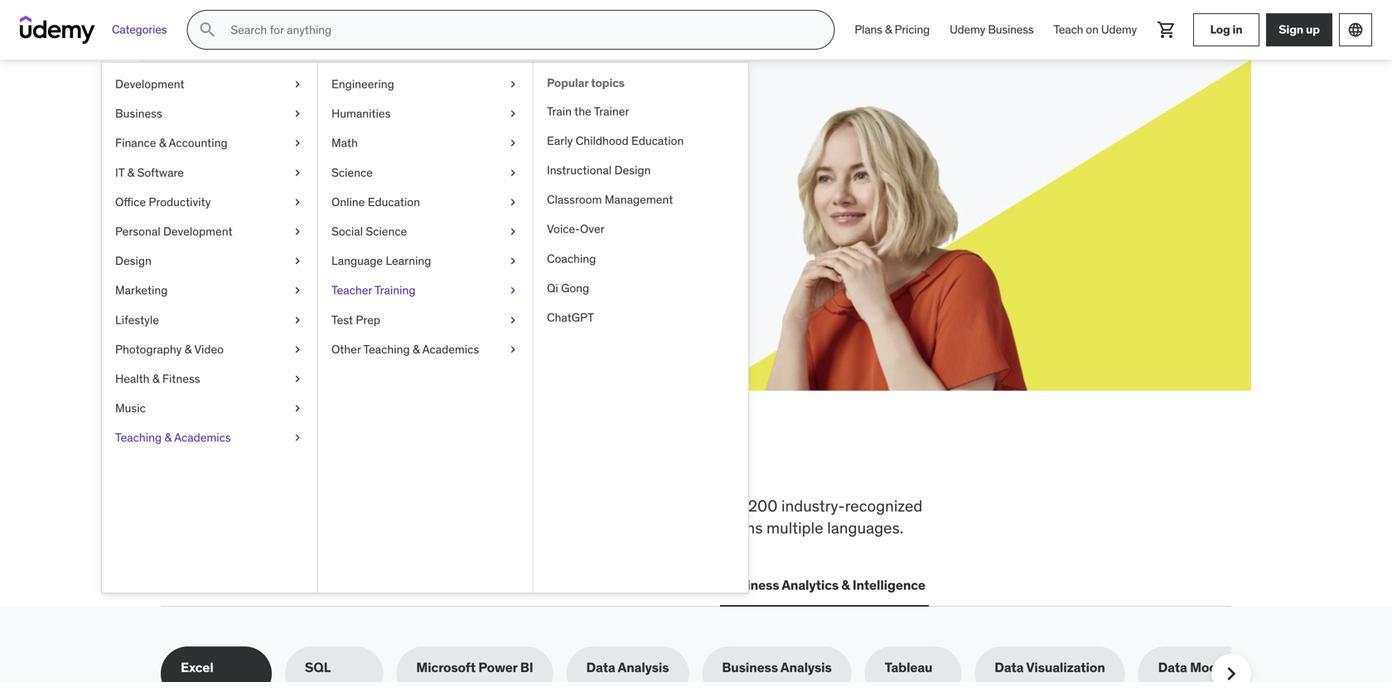 Task type: describe. For each thing, give the bounding box(es) containing it.
0 vertical spatial skills
[[275, 442, 364, 485]]

personal development link
[[102, 217, 317, 247]]

& for pricing
[[885, 22, 892, 37]]

analysis for data analysis
[[618, 660, 669, 677]]

plans & pricing
[[855, 22, 930, 37]]

health & fitness
[[115, 372, 200, 387]]

test prep
[[332, 313, 380, 328]]

xsmall image for test prep
[[506, 312, 520, 328]]

xsmall image for engineering
[[506, 76, 520, 92]]

industry-
[[782, 496, 845, 516]]

office
[[115, 195, 146, 210]]

science link
[[318, 158, 533, 188]]

video
[[194, 342, 224, 357]]

sign
[[1279, 22, 1304, 37]]

1 vertical spatial in
[[522, 442, 554, 485]]

data science button
[[501, 566, 589, 606]]

productivity
[[149, 195, 211, 210]]

development link
[[102, 70, 317, 99]]

1 horizontal spatial in
[[1233, 22, 1243, 37]]

xsmall image for social science
[[506, 224, 520, 240]]

business for business
[[115, 106, 162, 121]]

health
[[115, 372, 150, 387]]

chatgpt
[[547, 310, 594, 325]]

udemy business
[[950, 22, 1034, 37]]

0 vertical spatial science
[[332, 165, 373, 180]]

train the trainer
[[547, 104, 629, 119]]

& for software
[[127, 165, 134, 180]]

teacher training element
[[533, 63, 748, 593]]

social science link
[[318, 217, 533, 247]]

accounting
[[169, 136, 228, 151]]

photography & video link
[[102, 335, 317, 365]]

2 udemy from the left
[[1101, 22, 1137, 37]]

log in link
[[1193, 13, 1260, 46]]

childhood
[[576, 133, 629, 148]]

xsmall image for marketing
[[291, 283, 304, 299]]

xsmall image for online education
[[506, 194, 520, 210]]

sign up link
[[1266, 13, 1333, 46]]

early childhood education link
[[534, 126, 748, 156]]

communication
[[605, 577, 703, 594]]

online education link
[[318, 188, 533, 217]]

teacher training
[[332, 283, 416, 298]]

business link
[[102, 99, 317, 129]]

xsmall image for teaching & academics
[[291, 430, 304, 446]]

skills for your future expand your potential with a course. starting at just $12.99 through dec 15.
[[220, 132, 525, 208]]

skills inside covering critical workplace skills to technical topics, including prep content for over 200 industry-recognized certifications, our catalog supports well-rounded professional development and spans multiple languages.
[[355, 496, 390, 516]]

instructional
[[547, 163, 612, 178]]

trainer
[[594, 104, 629, 119]]

it for it & software
[[115, 165, 124, 180]]

classroom
[[547, 192, 602, 207]]

humanities
[[332, 106, 391, 121]]

shopping cart with 0 items image
[[1157, 20, 1177, 40]]

for inside "skills for your future expand your potential with a course. starting at just $12.99 through dec 15."
[[300, 132, 338, 166]]

popular
[[547, 75, 589, 90]]

all
[[161, 442, 209, 485]]

classroom management link
[[534, 185, 748, 215]]

personal development
[[115, 224, 233, 239]]

modeling
[[1190, 660, 1248, 677]]

prep
[[356, 313, 380, 328]]

Search for anything text field
[[227, 16, 814, 44]]

plans & pricing link
[[845, 10, 940, 50]]

xsmall image for lifestyle
[[291, 312, 304, 328]]

training
[[375, 283, 416, 298]]

design link
[[102, 247, 317, 276]]

engineering
[[332, 77, 394, 92]]

qi
[[547, 281, 558, 296]]

instructional design
[[547, 163, 651, 178]]

xsmall image for science
[[506, 165, 520, 181]]

supports
[[343, 519, 405, 538]]

1 vertical spatial academics
[[174, 431, 231, 446]]

train the trainer link
[[534, 97, 748, 126]]

teach
[[1054, 22, 1083, 37]]

content
[[633, 496, 688, 516]]

voice-over link
[[534, 215, 748, 244]]

health & fitness link
[[102, 365, 317, 394]]

for inside covering critical workplace skills to technical topics, including prep content for over 200 industry-recognized certifications, our catalog supports well-rounded professional development and spans multiple languages.
[[691, 496, 711, 516]]

qi gong
[[547, 281, 589, 296]]

rounded
[[443, 519, 502, 538]]

& inside button
[[842, 577, 850, 594]]

teaching & academics
[[115, 431, 231, 446]]

other
[[332, 342, 361, 357]]

log in
[[1210, 22, 1243, 37]]

early
[[547, 133, 573, 148]]

all the skills you need in one place
[[161, 442, 713, 485]]

data for data modeling
[[1158, 660, 1187, 677]]

professional
[[506, 519, 592, 538]]

0 vertical spatial development
[[115, 77, 184, 92]]

topic filters element
[[161, 647, 1268, 683]]

prep
[[597, 496, 630, 516]]

udemy business link
[[940, 10, 1044, 50]]

data science
[[504, 577, 585, 594]]

humanities link
[[318, 99, 533, 129]]

science for social
[[366, 224, 407, 239]]

xsmall image for design
[[291, 253, 304, 269]]

photography
[[115, 342, 182, 357]]

web development button
[[161, 566, 281, 606]]

starting
[[437, 173, 485, 190]]

xsmall image for math
[[506, 135, 520, 151]]

recognized
[[845, 496, 923, 516]]

plans
[[855, 22, 883, 37]]

& for academics
[[165, 431, 172, 446]]

leadership button
[[412, 566, 488, 606]]

one
[[560, 442, 620, 485]]

train
[[547, 104, 572, 119]]

the for skills
[[216, 442, 268, 485]]

log
[[1210, 22, 1230, 37]]

xsmall image for photography & video
[[291, 342, 304, 358]]



Task type: locate. For each thing, give the bounding box(es) containing it.
intelligence
[[853, 577, 926, 594]]

development inside button
[[195, 577, 278, 594]]

2 analysis from the left
[[781, 660, 832, 677]]

your up the with
[[343, 132, 403, 166]]

xsmall image inside lifestyle link
[[291, 312, 304, 328]]

through
[[264, 191, 310, 208]]

dec
[[314, 191, 337, 208]]

xsmall image inside office productivity link
[[291, 194, 304, 210]]

1 analysis from the left
[[618, 660, 669, 677]]

xsmall image inside design link
[[291, 253, 304, 269]]

& right the health at the left bottom of the page
[[152, 372, 160, 387]]

popular topics
[[547, 75, 625, 90]]

development
[[595, 519, 687, 538]]

development right "web"
[[195, 577, 278, 594]]

coaching
[[547, 251, 596, 266]]

language learning link
[[318, 247, 533, 276]]

udemy right pricing
[[950, 22, 986, 37]]

0 horizontal spatial academics
[[174, 431, 231, 446]]

education down the a
[[368, 195, 420, 210]]

1 udemy from the left
[[950, 22, 986, 37]]

spans
[[721, 519, 763, 538]]

xsmall image inside humanities link
[[506, 106, 520, 122]]

the up critical
[[216, 442, 268, 485]]

online
[[332, 195, 365, 210]]

1 horizontal spatial your
[[343, 132, 403, 166]]

design up management
[[615, 163, 651, 178]]

15.
[[340, 191, 356, 208]]

visualization
[[1026, 660, 1105, 677]]

for up potential
[[300, 132, 338, 166]]

catalog
[[287, 519, 339, 538]]

choose a language image
[[1348, 22, 1364, 38]]

data left visualization
[[995, 660, 1024, 677]]

the right train
[[574, 104, 592, 119]]

fitness
[[162, 372, 200, 387]]

lifestyle
[[115, 313, 159, 328]]

1 horizontal spatial it
[[298, 577, 309, 594]]

data left modeling
[[1158, 660, 1187, 677]]

it certifications
[[298, 577, 396, 594]]

xsmall image inside teacher training link
[[506, 283, 520, 299]]

0 vertical spatial it
[[115, 165, 124, 180]]

science up language learning
[[366, 224, 407, 239]]

it left certifications
[[298, 577, 309, 594]]

language
[[332, 254, 383, 269]]

development for personal
[[163, 224, 233, 239]]

0 vertical spatial design
[[615, 163, 651, 178]]

xsmall image for it & software
[[291, 165, 304, 181]]

xsmall image inside 'health & fitness' link
[[291, 371, 304, 387]]

0 horizontal spatial design
[[115, 254, 152, 269]]

xsmall image inside personal development link
[[291, 224, 304, 240]]

with
[[353, 173, 378, 190]]

test
[[332, 313, 353, 328]]

xsmall image inside teaching & academics link
[[291, 430, 304, 446]]

1 vertical spatial development
[[163, 224, 233, 239]]

science inside button
[[536, 577, 585, 594]]

1 horizontal spatial the
[[574, 104, 592, 119]]

xsmall image inside other teaching & academics link
[[506, 342, 520, 358]]

qi gong link
[[534, 274, 748, 303]]

xsmall image for language learning
[[506, 253, 520, 269]]

0 horizontal spatial the
[[216, 442, 268, 485]]

it certifications button
[[294, 566, 399, 606]]

office productivity link
[[102, 188, 317, 217]]

0 vertical spatial in
[[1233, 22, 1243, 37]]

covering critical workplace skills to technical topics, including prep content for over 200 industry-recognized certifications, our catalog supports well-rounded professional development and spans multiple languages.
[[161, 496, 923, 538]]

business for business analytics & intelligence
[[723, 577, 779, 594]]

0 vertical spatial teaching
[[363, 342, 410, 357]]

data visualization
[[995, 660, 1105, 677]]

marketing link
[[102, 276, 317, 306]]

0 horizontal spatial it
[[115, 165, 124, 180]]

1 vertical spatial your
[[268, 173, 294, 190]]

science up 15.
[[332, 165, 373, 180]]

data modeling
[[1158, 660, 1248, 677]]

skills up the supports
[[355, 496, 390, 516]]

xsmall image inside finance & accounting link
[[291, 135, 304, 151]]

software
[[137, 165, 184, 180]]

1 vertical spatial for
[[691, 496, 711, 516]]

teacher
[[332, 283, 372, 298]]

business for business analysis
[[722, 660, 778, 677]]

xsmall image inside social science link
[[506, 224, 520, 240]]

0 vertical spatial the
[[574, 104, 592, 119]]

in up including
[[522, 442, 554, 485]]

1 vertical spatial science
[[366, 224, 407, 239]]

& left video
[[185, 342, 192, 357]]

web
[[164, 577, 192, 594]]

& down the music link
[[165, 431, 172, 446]]

0 horizontal spatial your
[[268, 173, 294, 190]]

academics down the test prep link
[[422, 342, 479, 357]]

&
[[885, 22, 892, 37], [159, 136, 166, 151], [127, 165, 134, 180], [185, 342, 192, 357], [413, 342, 420, 357], [152, 372, 160, 387], [165, 431, 172, 446], [842, 577, 850, 594]]

coaching link
[[534, 244, 748, 274]]

0 vertical spatial education
[[632, 133, 684, 148]]

skills
[[220, 132, 295, 166]]

potential
[[297, 173, 349, 190]]

it for it certifications
[[298, 577, 309, 594]]

design inside teacher training element
[[615, 163, 651, 178]]

development for web
[[195, 577, 278, 594]]

1 vertical spatial design
[[115, 254, 152, 269]]

data inside button
[[504, 577, 533, 594]]

& right finance
[[159, 136, 166, 151]]

science for data
[[536, 577, 585, 594]]

in
[[1233, 22, 1243, 37], [522, 442, 554, 485]]

science down professional
[[536, 577, 585, 594]]

& for accounting
[[159, 136, 166, 151]]

data for data science
[[504, 577, 533, 594]]

development down categories dropdown button
[[115, 77, 184, 92]]

data down professional
[[504, 577, 533, 594]]

business inside button
[[723, 577, 779, 594]]

business inside 'link'
[[115, 106, 162, 121]]

skills
[[275, 442, 364, 485], [355, 496, 390, 516]]

& up office
[[127, 165, 134, 180]]

xsmall image for finance & accounting
[[291, 135, 304, 151]]

xsmall image for health & fitness
[[291, 371, 304, 387]]

xsmall image for business
[[291, 106, 304, 122]]

xsmall image for development
[[291, 76, 304, 92]]

it & software link
[[102, 158, 317, 188]]

education inside teacher training element
[[632, 133, 684, 148]]

your up "through"
[[268, 173, 294, 190]]

next image
[[1218, 662, 1245, 683]]

0 vertical spatial academics
[[422, 342, 479, 357]]

1 vertical spatial the
[[216, 442, 268, 485]]

place
[[626, 442, 713, 485]]

xsmall image
[[291, 76, 304, 92], [506, 76, 520, 92], [291, 106, 304, 122], [506, 106, 520, 122], [291, 165, 304, 181], [291, 194, 304, 210], [506, 194, 520, 210], [291, 283, 304, 299], [506, 283, 520, 299], [291, 312, 304, 328], [291, 401, 304, 417], [291, 430, 304, 446]]

workplace
[[279, 496, 351, 516]]

it & software
[[115, 165, 184, 180]]

course.
[[391, 173, 434, 190]]

1 vertical spatial it
[[298, 577, 309, 594]]

xsmall image for humanities
[[506, 106, 520, 122]]

finance
[[115, 136, 156, 151]]

1 horizontal spatial teaching
[[363, 342, 410, 357]]

1 horizontal spatial education
[[632, 133, 684, 148]]

analysis for business analysis
[[781, 660, 832, 677]]

math
[[332, 136, 358, 151]]

0 horizontal spatial education
[[368, 195, 420, 210]]

for up and
[[691, 496, 711, 516]]

data right bi
[[586, 660, 615, 677]]

music link
[[102, 394, 317, 424]]

1 horizontal spatial design
[[615, 163, 651, 178]]

well-
[[409, 519, 443, 538]]

development down office productivity link
[[163, 224, 233, 239]]

in right log at the right top of page
[[1233, 22, 1243, 37]]

analysis
[[618, 660, 669, 677], [781, 660, 832, 677]]

0 horizontal spatial udemy
[[950, 22, 986, 37]]

0 horizontal spatial in
[[522, 442, 554, 485]]

for
[[300, 132, 338, 166], [691, 496, 711, 516]]

& for fitness
[[152, 372, 160, 387]]

the
[[574, 104, 592, 119], [216, 442, 268, 485]]

power
[[479, 660, 518, 677]]

you
[[370, 442, 430, 485]]

1 vertical spatial skills
[[355, 496, 390, 516]]

instructional design link
[[534, 156, 748, 185]]

business inside topic filters element
[[722, 660, 778, 677]]

excel
[[181, 660, 213, 677]]

future
[[408, 132, 489, 166]]

chatgpt link
[[534, 303, 748, 333]]

udemy image
[[20, 16, 95, 44]]

covering
[[161, 496, 224, 516]]

skills up the 'workplace' on the bottom left
[[275, 442, 364, 485]]

photography & video
[[115, 342, 224, 357]]

engineering link
[[318, 70, 533, 99]]

it up office
[[115, 165, 124, 180]]

xsmall image for personal development
[[291, 224, 304, 240]]

development
[[115, 77, 184, 92], [163, 224, 233, 239], [195, 577, 278, 594]]

education down the train the trainer link
[[632, 133, 684, 148]]

xsmall image for other teaching & academics
[[506, 342, 520, 358]]

topics
[[591, 75, 625, 90]]

1 horizontal spatial analysis
[[781, 660, 832, 677]]

up
[[1306, 22, 1320, 37]]

other teaching & academics link
[[318, 335, 533, 365]]

0 horizontal spatial for
[[300, 132, 338, 166]]

& right analytics
[[842, 577, 850, 594]]

1 vertical spatial teaching
[[115, 431, 162, 446]]

xsmall image inside engineering link
[[506, 76, 520, 92]]

classroom management
[[547, 192, 673, 207]]

need
[[436, 442, 516, 485]]

pricing
[[895, 22, 930, 37]]

including
[[529, 496, 593, 516]]

2 vertical spatial development
[[195, 577, 278, 594]]

teach on udemy link
[[1044, 10, 1147, 50]]

data for data analysis
[[586, 660, 615, 677]]

& right plans
[[885, 22, 892, 37]]

0 vertical spatial for
[[300, 132, 338, 166]]

0 horizontal spatial teaching
[[115, 431, 162, 446]]

marketing
[[115, 283, 168, 298]]

submit search image
[[198, 20, 217, 40]]

xsmall image
[[291, 135, 304, 151], [506, 135, 520, 151], [506, 165, 520, 181], [291, 224, 304, 240], [506, 224, 520, 240], [291, 253, 304, 269], [506, 253, 520, 269], [506, 312, 520, 328], [291, 342, 304, 358], [506, 342, 520, 358], [291, 371, 304, 387]]

xsmall image inside marketing link
[[291, 283, 304, 299]]

1 horizontal spatial academics
[[422, 342, 479, 357]]

teaching down the prep
[[363, 342, 410, 357]]

xsmall image inside development link
[[291, 76, 304, 92]]

xsmall image inside 'online education' link
[[506, 194, 520, 210]]

& down the test prep link
[[413, 342, 420, 357]]

0 horizontal spatial analysis
[[618, 660, 669, 677]]

personal
[[115, 224, 160, 239]]

design down personal
[[115, 254, 152, 269]]

teaching down music
[[115, 431, 162, 446]]

language learning
[[332, 254, 431, 269]]

lifestyle link
[[102, 306, 317, 335]]

expand
[[220, 173, 265, 190]]

xsmall image inside math link
[[506, 135, 520, 151]]

2 vertical spatial science
[[536, 577, 585, 594]]

xsmall image inside it & software link
[[291, 165, 304, 181]]

the inside teacher training element
[[574, 104, 592, 119]]

academics
[[422, 342, 479, 357], [174, 431, 231, 446]]

1 vertical spatial education
[[368, 195, 420, 210]]

it inside "button"
[[298, 577, 309, 594]]

multiple
[[767, 519, 824, 538]]

at
[[488, 173, 500, 190]]

web development
[[164, 577, 278, 594]]

data for data visualization
[[995, 660, 1024, 677]]

xsmall image inside the music link
[[291, 401, 304, 417]]

& for video
[[185, 342, 192, 357]]

xsmall image inside "photography & video" link
[[291, 342, 304, 358]]

math link
[[318, 129, 533, 158]]

udemy right on
[[1101, 22, 1137, 37]]

xsmall image inside the test prep link
[[506, 312, 520, 328]]

xsmall image inside business 'link'
[[291, 106, 304, 122]]

xsmall image inside science link
[[506, 165, 520, 181]]

xsmall image for office productivity
[[291, 194, 304, 210]]

academics down the music link
[[174, 431, 231, 446]]

a
[[381, 173, 388, 190]]

test prep link
[[318, 306, 533, 335]]

1 horizontal spatial for
[[691, 496, 711, 516]]

0 vertical spatial your
[[343, 132, 403, 166]]

1 horizontal spatial udemy
[[1101, 22, 1137, 37]]

the for trainer
[[574, 104, 592, 119]]

xsmall image for music
[[291, 401, 304, 417]]

xsmall image inside language learning link
[[506, 253, 520, 269]]

xsmall image for teacher training
[[506, 283, 520, 299]]



Task type: vqa. For each thing, say whether or not it's contained in the screenshot.
topmost learners
no



